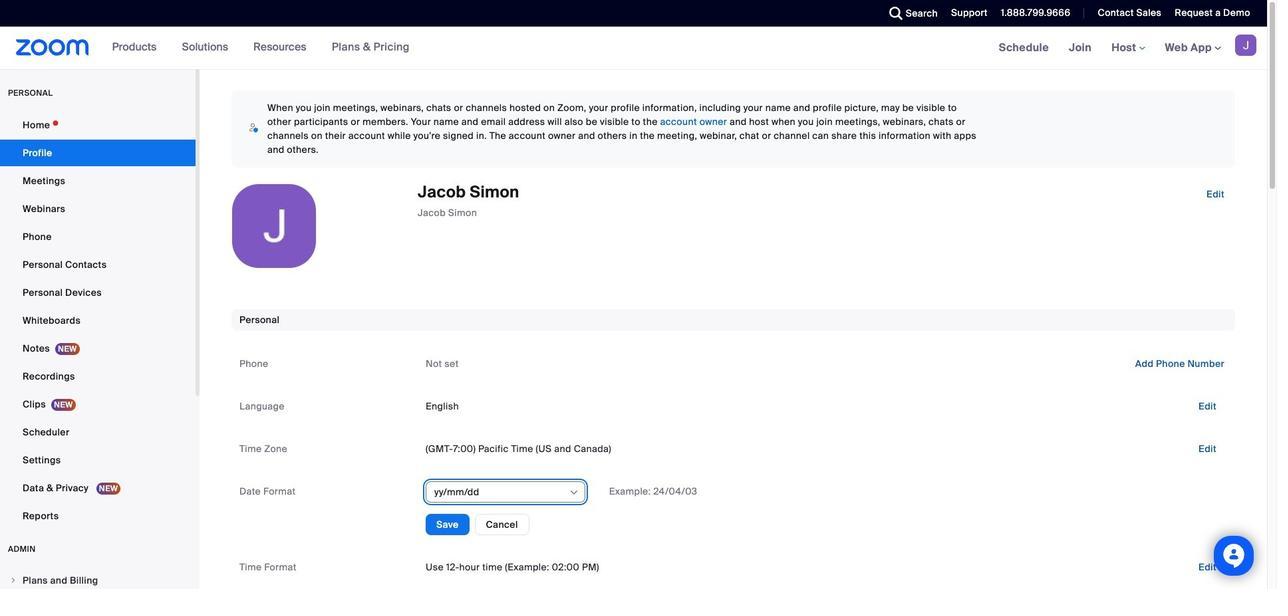Task type: vqa. For each thing, say whether or not it's contained in the screenshot.
Zoom One IMAGE 'success' icon
no



Task type: describe. For each thing, give the bounding box(es) containing it.
right image
[[9, 577, 17, 585]]

show options image
[[569, 488, 580, 499]]

meetings navigation
[[990, 27, 1268, 70]]

zoom logo image
[[16, 39, 89, 56]]



Task type: locate. For each thing, give the bounding box(es) containing it.
edit user photo image
[[264, 220, 285, 232]]

user photo image
[[232, 184, 316, 268]]

banner
[[0, 27, 1268, 70]]

personal menu menu
[[0, 112, 196, 531]]

menu item
[[0, 568, 196, 590]]

profile picture image
[[1236, 35, 1257, 56]]

product information navigation
[[102, 27, 420, 69]]



